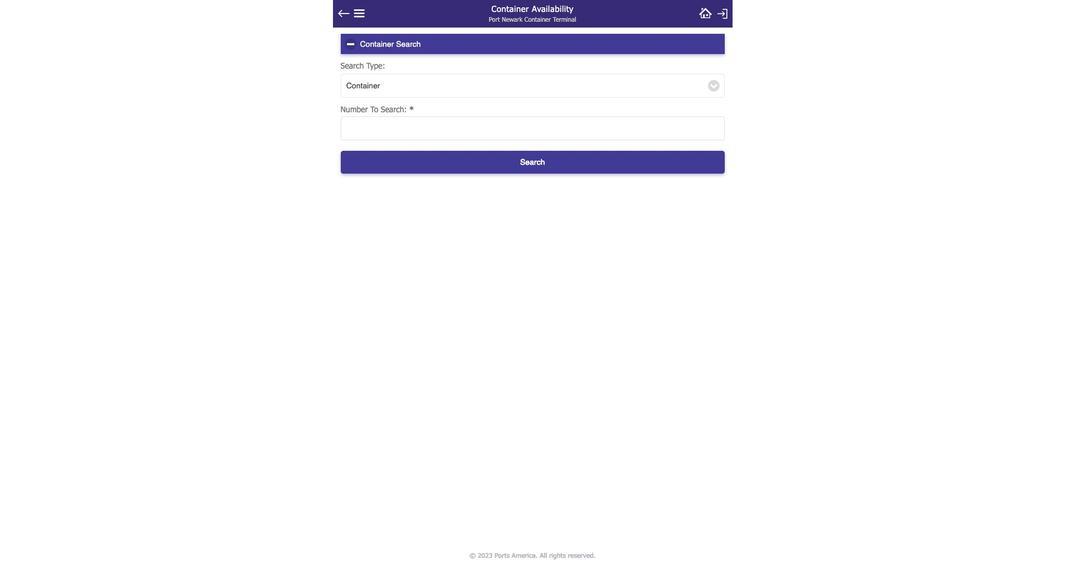 Task type: locate. For each thing, give the bounding box(es) containing it.
©
[[470, 551, 476, 560]]

number to search: *
[[341, 105, 414, 114]]

to
[[370, 105, 378, 114]]

container availability port newark container terminal
[[489, 4, 576, 23]]

1 vertical spatial search
[[341, 61, 364, 70]]

terminal
[[553, 16, 576, 23]]

© 2023 ports america. all rights reserved. footer
[[329, 549, 736, 563]]

container down search type:
[[346, 81, 380, 90]]

container down availability
[[525, 16, 551, 23]]

None button
[[341, 151, 725, 174]]

type:
[[366, 61, 385, 70]]

number
[[341, 105, 368, 114]]

container up the type: at the left top
[[360, 39, 394, 48]]

america.
[[512, 551, 538, 560]]

© 2023 ports america. all rights reserved.
[[470, 551, 596, 560]]

*
[[409, 105, 414, 114]]

container availability banner
[[333, 0, 733, 28]]

container up newark
[[492, 4, 529, 14]]

ports
[[495, 551, 510, 560]]

container search link
[[341, 34, 725, 54]]

all
[[540, 551, 547, 560]]

search inside container search link
[[396, 39, 421, 48]]

1 horizontal spatial search
[[396, 39, 421, 48]]

search type:
[[341, 61, 385, 70]]

search
[[396, 39, 421, 48], [341, 61, 364, 70]]

container
[[492, 4, 529, 14], [525, 16, 551, 23], [360, 39, 394, 48], [346, 81, 380, 90]]

0 vertical spatial search
[[396, 39, 421, 48]]



Task type: describe. For each thing, give the bounding box(es) containing it.
2023
[[478, 551, 493, 560]]

newark
[[502, 16, 523, 23]]

container for container search
[[360, 39, 394, 48]]

0 horizontal spatial search
[[341, 61, 364, 70]]

reserved.
[[568, 551, 596, 560]]

container availability heading
[[453, 0, 613, 16]]

container search
[[360, 39, 421, 48]]

port
[[489, 16, 500, 23]]

container for container
[[346, 81, 380, 90]]

container for container availability port newark container terminal
[[492, 4, 529, 14]]

rights
[[549, 551, 566, 560]]

search:
[[381, 105, 407, 114]]

availability
[[532, 4, 574, 14]]



Task type: vqa. For each thing, say whether or not it's contained in the screenshot.
© 2023 Ports America. All Rights Reserved.
yes



